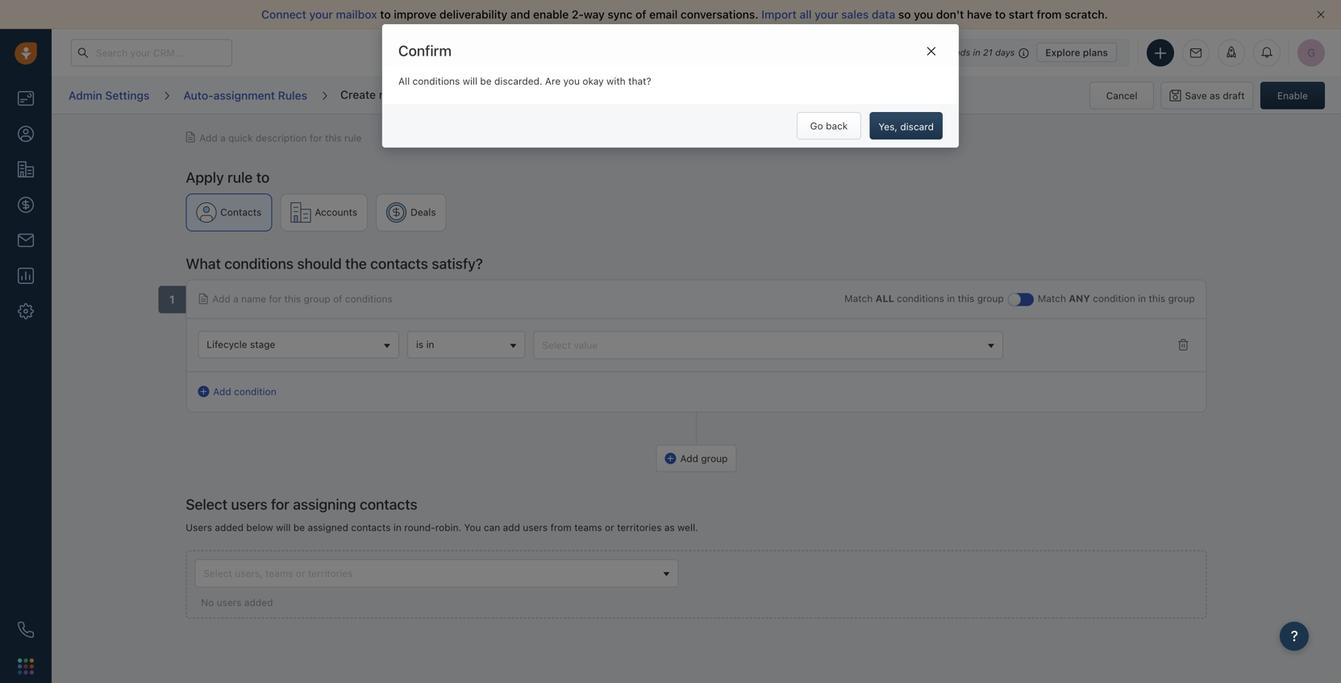 Task type: describe. For each thing, give the bounding box(es) containing it.
accounts link
[[280, 193, 368, 231]]

improve
[[394, 8, 437, 21]]

0 vertical spatial for
[[310, 132, 322, 144]]

match any condition in this group
[[1038, 293, 1196, 304]]

your
[[910, 47, 929, 58]]

2-
[[572, 8, 584, 21]]

contacts
[[221, 207, 262, 218]]

group for match any condition in this group
[[1169, 293, 1196, 304]]

0 horizontal spatial to
[[256, 169, 270, 186]]

explore plans link
[[1037, 43, 1118, 62]]

satisfy?
[[432, 255, 483, 272]]

add
[[503, 522, 520, 533]]

select
[[186, 496, 228, 513]]

create
[[341, 88, 376, 101]]

rule down 2024,
[[345, 132, 362, 144]]

below
[[246, 522, 273, 533]]

yes,
[[879, 121, 898, 132]]

in for conditions
[[948, 293, 956, 304]]

create rule
[[341, 88, 399, 101]]

save as draft
[[1186, 90, 1246, 101]]

description
[[256, 132, 307, 144]]

add for add group
[[681, 453, 699, 465]]

0 horizontal spatial from
[[551, 522, 572, 533]]

match for match any condition in this group
[[1038, 293, 1067, 304]]

2 your from the left
[[815, 8, 839, 21]]

group inside button
[[701, 453, 728, 465]]

plans
[[1084, 47, 1109, 58]]

in for ends
[[974, 47, 981, 58]]

so
[[899, 8, 911, 21]]

contacts link
[[186, 193, 272, 231]]

auto-assignment rules
[[184, 89, 307, 102]]

enable
[[533, 8, 569, 21]]

add for add a name for this group of conditions
[[212, 293, 231, 305]]

rule for untitled rule - 08 mar 2024, 09:33
[[241, 102, 266, 119]]

connect your mailbox to improve deliverability and enable 2-way sync of email conversations. import all your sales data so you don't have to start from scratch.
[[261, 8, 1109, 21]]

what
[[186, 255, 221, 272]]

0 vertical spatial from
[[1037, 8, 1062, 21]]

save
[[1186, 90, 1208, 101]]

discard
[[901, 121, 934, 132]]

deals link
[[376, 193, 447, 231]]

users
[[186, 522, 212, 533]]

save as draft button
[[1162, 82, 1254, 109]]

what conditions should the contacts satisfy?
[[186, 255, 483, 272]]

users added below will be assigned contacts in round-robin. you can add users from teams or territories as well.
[[186, 522, 699, 533]]

cancel
[[1107, 90, 1138, 101]]

lifecycle stage button
[[198, 331, 399, 359]]

all
[[800, 8, 812, 21]]

trial
[[932, 47, 948, 58]]

lifecycle
[[207, 339, 247, 350]]

are
[[545, 75, 561, 87]]

conversations.
[[681, 8, 759, 21]]

0 horizontal spatial condition
[[234, 386, 277, 397]]

apply rule to
[[186, 169, 270, 186]]

21
[[984, 47, 993, 58]]

this for match all conditions in this group
[[958, 293, 975, 304]]

all
[[876, 293, 895, 304]]

add group
[[681, 453, 728, 465]]

or
[[605, 522, 615, 533]]

2 horizontal spatial to
[[996, 8, 1006, 21]]

have
[[967, 8, 993, 21]]

1 your from the left
[[309, 8, 333, 21]]

well.
[[678, 522, 699, 533]]

be inside confirm 'dialog'
[[480, 75, 492, 87]]

as inside button
[[1210, 90, 1221, 101]]

robin.
[[436, 522, 462, 533]]

1 horizontal spatial added
[[244, 597, 273, 609]]

rule for apply rule to
[[228, 169, 253, 186]]

match for match all conditions in this group
[[845, 293, 873, 304]]

you inside confirm 'dialog'
[[564, 75, 580, 87]]

auto-
[[184, 89, 214, 102]]

1 vertical spatial of
[[333, 293, 343, 305]]

teams
[[575, 522, 602, 533]]

add condition link
[[198, 385, 277, 399]]

Select value search field
[[539, 337, 983, 354]]

users for added
[[217, 597, 242, 609]]

settings
[[105, 89, 150, 102]]

deals
[[411, 207, 436, 218]]

match all conditions in this group
[[845, 293, 1004, 304]]

ends
[[950, 47, 971, 58]]

08
[[280, 102, 298, 119]]

enable button
[[1261, 82, 1326, 109]]

should
[[297, 255, 342, 272]]

contacts for assigning
[[360, 496, 418, 513]]

rule for create rule
[[379, 88, 399, 101]]

in left round-
[[394, 522, 402, 533]]

1 vertical spatial as
[[665, 522, 675, 533]]

2 vertical spatial for
[[271, 496, 290, 513]]

go back
[[811, 120, 848, 132]]

add for add a quick description for this rule
[[200, 132, 218, 144]]

this for add a name for this group of conditions
[[284, 293, 301, 305]]

enable
[[1278, 90, 1309, 101]]

can
[[484, 522, 500, 533]]

no users added
[[201, 597, 273, 609]]

explore
[[1046, 47, 1081, 58]]

conditions inside confirm 'dialog'
[[413, 75, 460, 87]]

mar
[[302, 102, 328, 119]]

1 horizontal spatial condition
[[1094, 293, 1136, 304]]

sync
[[608, 8, 633, 21]]

-
[[270, 102, 277, 119]]

assigning
[[293, 496, 356, 513]]

1 horizontal spatial you
[[914, 8, 934, 21]]

data
[[872, 8, 896, 21]]

accounts
[[315, 207, 358, 218]]

will inside confirm 'dialog'
[[463, 75, 478, 87]]

select users for assigning contacts
[[186, 496, 418, 513]]

what's new image
[[1226, 46, 1238, 58]]

09:33
[[374, 102, 414, 119]]

connect your mailbox link
[[261, 8, 380, 21]]



Task type: vqa. For each thing, say whether or not it's contained in the screenshot.
09:33
yes



Task type: locate. For each thing, give the bounding box(es) containing it.
days
[[996, 47, 1015, 58]]

your right "all"
[[815, 8, 839, 21]]

your left mailbox
[[309, 8, 333, 21]]

in inside button
[[427, 339, 435, 350]]

you
[[914, 8, 934, 21], [564, 75, 580, 87]]

yes, discard
[[879, 121, 934, 132]]

sales
[[842, 8, 869, 21]]

from left teams
[[551, 522, 572, 533]]

start
[[1009, 8, 1034, 21]]

add left name
[[212, 293, 231, 305]]

0 horizontal spatial added
[[215, 522, 244, 533]]

1 vertical spatial added
[[244, 597, 273, 609]]

1 horizontal spatial to
[[380, 8, 391, 21]]

users up below
[[231, 496, 268, 513]]

deliverability
[[440, 8, 508, 21]]

phone element
[[10, 614, 42, 646]]

rule up the 09:33 at the top left of the page
[[379, 88, 399, 101]]

in right any
[[1139, 293, 1147, 304]]

a for quick
[[220, 132, 226, 144]]

condition down stage
[[234, 386, 277, 397]]

will left discarded.
[[463, 75, 478, 87]]

discarded.
[[495, 75, 543, 87]]

all conditions will be discarded. are you okay with that?
[[399, 75, 652, 87]]

1 vertical spatial a
[[233, 293, 239, 305]]

in left 21
[[974, 47, 981, 58]]

users
[[231, 496, 268, 513], [523, 522, 548, 533], [217, 597, 242, 609]]

0 vertical spatial added
[[215, 522, 244, 533]]

of down what conditions should the contacts satisfy?
[[333, 293, 343, 305]]

will
[[463, 75, 478, 87], [276, 522, 291, 533]]

0 horizontal spatial match
[[845, 293, 873, 304]]

rule left -
[[241, 102, 266, 119]]

territories
[[617, 522, 662, 533]]

0 horizontal spatial of
[[333, 293, 343, 305]]

email
[[650, 8, 678, 21]]

confirm dialog
[[382, 24, 959, 148]]

a left quick
[[220, 132, 226, 144]]

0 vertical spatial users
[[231, 496, 268, 513]]

1 horizontal spatial as
[[1210, 90, 1221, 101]]

in for condition
[[1139, 293, 1147, 304]]

0 vertical spatial a
[[220, 132, 226, 144]]

for up below
[[271, 496, 290, 513]]

contacts right the
[[371, 255, 428, 272]]

1 horizontal spatial from
[[1037, 8, 1062, 21]]

for
[[310, 132, 322, 144], [269, 293, 282, 305], [271, 496, 290, 513]]

rules
[[278, 89, 307, 102]]

group for add a name for this group of conditions
[[304, 293, 331, 305]]

match left any
[[1038, 293, 1067, 304]]

1 horizontal spatial your
[[815, 8, 839, 21]]

be left discarded.
[[480, 75, 492, 87]]

to left start
[[996, 8, 1006, 21]]

of right sync
[[636, 8, 647, 21]]

confirm
[[399, 42, 452, 59]]

in right all
[[948, 293, 956, 304]]

add up well.
[[681, 453, 699, 465]]

2024,
[[331, 102, 370, 119]]

connect
[[261, 8, 306, 21]]

0 vertical spatial be
[[480, 75, 492, 87]]

explore plans
[[1046, 47, 1109, 58]]

stage
[[250, 339, 275, 350]]

contacts for the
[[371, 255, 428, 272]]

this for match any condition in this group
[[1149, 293, 1166, 304]]

yes, discard button
[[870, 112, 943, 140]]

added right users on the bottom left
[[215, 522, 244, 533]]

1 vertical spatial be
[[294, 522, 305, 533]]

go
[[811, 120, 824, 132]]

0 horizontal spatial will
[[276, 522, 291, 533]]

1 horizontal spatial match
[[1038, 293, 1067, 304]]

0 vertical spatial of
[[636, 8, 647, 21]]

for down "mar"
[[310, 132, 322, 144]]

untitled rule - 08 mar 2024, 09:33
[[185, 102, 414, 119]]

you right are
[[564, 75, 580, 87]]

1 horizontal spatial will
[[463, 75, 478, 87]]

of
[[636, 8, 647, 21], [333, 293, 343, 305]]

to
[[380, 8, 391, 21], [996, 8, 1006, 21], [256, 169, 270, 186]]

1 horizontal spatial be
[[480, 75, 492, 87]]

condition right any
[[1094, 293, 1136, 304]]

1 vertical spatial condition
[[234, 386, 277, 397]]

a left name
[[233, 293, 239, 305]]

add inside button
[[681, 453, 699, 465]]

untitled
[[185, 102, 238, 119]]

contacts up round-
[[360, 496, 418, 513]]

all
[[399, 75, 410, 87]]

mailbox
[[336, 8, 377, 21]]

2 vertical spatial users
[[217, 597, 242, 609]]

is in button
[[407, 331, 526, 359]]

add for add condition
[[213, 386, 231, 397]]

0 vertical spatial you
[[914, 8, 934, 21]]

a for name
[[233, 293, 239, 305]]

is
[[416, 339, 424, 350]]

close image
[[1318, 10, 1326, 19]]

lifecycle stage
[[207, 339, 275, 350]]

rule
[[379, 88, 399, 101], [241, 102, 266, 119], [345, 132, 362, 144], [228, 169, 253, 186]]

be down select users for assigning contacts
[[294, 522, 305, 533]]

as
[[1210, 90, 1221, 101], [665, 522, 675, 533]]

users for for
[[231, 496, 268, 513]]

to right mailbox
[[380, 8, 391, 21]]

add a quick description for this rule
[[200, 132, 362, 144]]

1 match from the left
[[845, 293, 873, 304]]

don't
[[937, 8, 965, 21]]

match left all
[[845, 293, 873, 304]]

in right is
[[427, 339, 435, 350]]

1 vertical spatial users
[[523, 522, 548, 533]]

0 horizontal spatial your
[[309, 8, 333, 21]]

users right the no
[[217, 597, 242, 609]]

add down untitled
[[200, 132, 218, 144]]

this
[[325, 132, 342, 144], [958, 293, 975, 304], [1149, 293, 1166, 304], [284, 293, 301, 305]]

add down lifecycle
[[213, 386, 231, 397]]

0 horizontal spatial as
[[665, 522, 675, 533]]

as left well.
[[665, 522, 675, 533]]

1 vertical spatial for
[[269, 293, 282, 305]]

users right add
[[523, 522, 548, 533]]

0 vertical spatial will
[[463, 75, 478, 87]]

auto-assignment rules link
[[183, 83, 308, 108]]

as right save
[[1210, 90, 1221, 101]]

rule up contacts in the top of the page
[[228, 169, 253, 186]]

from right start
[[1037, 8, 1062, 21]]

1 vertical spatial contacts
[[360, 496, 418, 513]]

1 vertical spatial will
[[276, 522, 291, 533]]

and
[[511, 8, 530, 21]]

0 vertical spatial as
[[1210, 90, 1221, 101]]

contacts right assigned
[[351, 522, 391, 533]]

1 vertical spatial you
[[564, 75, 580, 87]]

admin
[[69, 89, 102, 102]]

0 horizontal spatial you
[[564, 75, 580, 87]]

okay
[[583, 75, 604, 87]]

admin settings
[[69, 89, 150, 102]]

Search your CRM... text field
[[71, 39, 232, 67]]

draft
[[1224, 90, 1246, 101]]

is in
[[416, 339, 435, 350]]

name
[[241, 293, 266, 305]]

to up contacts in the top of the page
[[256, 169, 270, 186]]

be
[[480, 75, 492, 87], [294, 522, 305, 533]]

match
[[845, 293, 873, 304], [1038, 293, 1067, 304]]

1 vertical spatial from
[[551, 522, 572, 533]]

you
[[464, 522, 481, 533]]

no
[[201, 597, 214, 609]]

admin settings link
[[68, 83, 150, 108]]

0 vertical spatial condition
[[1094, 293, 1136, 304]]

add condition
[[213, 386, 277, 397]]

you right the so
[[914, 8, 934, 21]]

will right below
[[276, 522, 291, 533]]

group for match all conditions in this group
[[978, 293, 1004, 304]]

import all your sales data link
[[762, 8, 899, 21]]

2 vertical spatial contacts
[[351, 522, 391, 533]]

1 horizontal spatial of
[[636, 8, 647, 21]]

apply
[[186, 169, 224, 186]]

freshworks switcher image
[[18, 659, 34, 675]]

phone image
[[18, 622, 34, 638]]

from
[[1037, 8, 1062, 21], [551, 522, 572, 533]]

assigned
[[308, 522, 349, 533]]

assignment
[[214, 89, 275, 102]]

round-
[[404, 522, 436, 533]]

condition
[[1094, 293, 1136, 304], [234, 386, 277, 397]]

0 horizontal spatial be
[[294, 522, 305, 533]]

add
[[200, 132, 218, 144], [212, 293, 231, 305], [213, 386, 231, 397], [681, 453, 699, 465]]

Select users, teams or territories search field
[[200, 565, 658, 582]]

0 vertical spatial contacts
[[371, 255, 428, 272]]

add a name for this group of conditions
[[212, 293, 393, 305]]

0 horizontal spatial a
[[220, 132, 226, 144]]

for right name
[[269, 293, 282, 305]]

2 match from the left
[[1038, 293, 1067, 304]]

1 horizontal spatial a
[[233, 293, 239, 305]]

your
[[309, 8, 333, 21], [815, 8, 839, 21]]

any
[[1069, 293, 1091, 304]]

with
[[607, 75, 626, 87]]

scratch.
[[1065, 8, 1109, 21]]

way
[[584, 8, 605, 21]]

added right the no
[[244, 597, 273, 609]]



